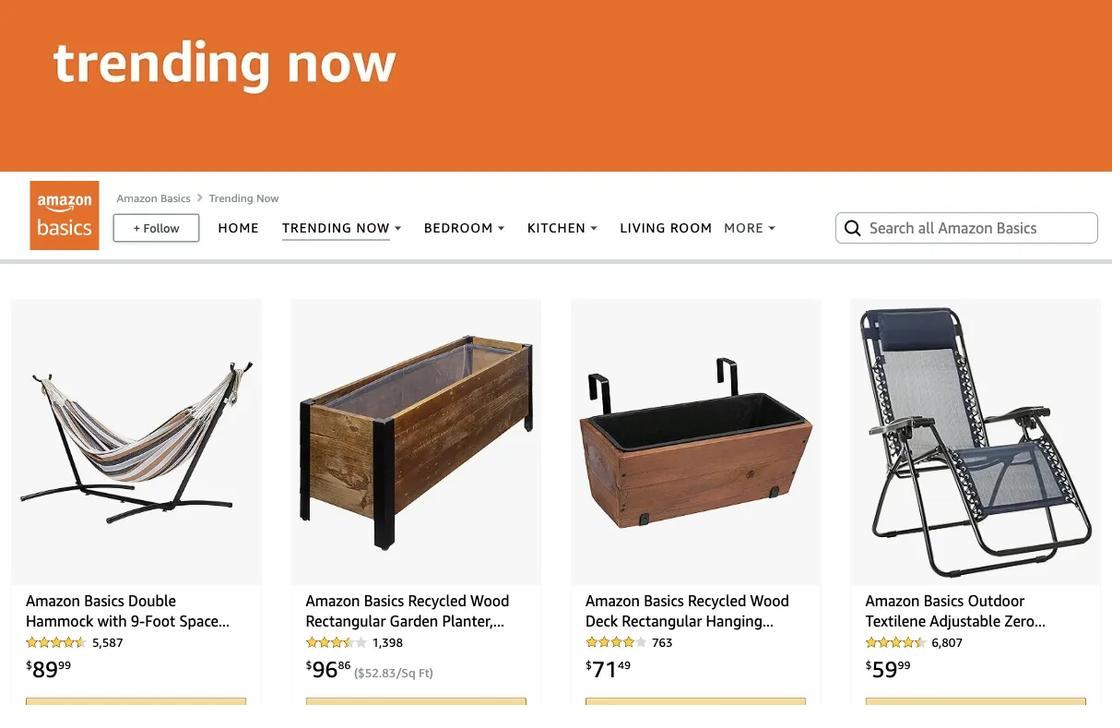 Task type: vqa. For each thing, say whether or not it's contained in the screenshot.


Task type: locate. For each thing, give the bounding box(es) containing it.
$ inside $ 59 99
[[866, 659, 872, 671]]

amazon basics
[[117, 191, 191, 204]]

96
[[312, 655, 338, 682]]

83
[[382, 665, 396, 680]]

59
[[872, 655, 898, 682]]

$
[[26, 659, 32, 671], [306, 659, 312, 671], [586, 659, 592, 671], [866, 659, 872, 671], [358, 665, 365, 680]]

99 for 89
[[58, 659, 71, 671]]

amazon basics recycled wood rectangular garden planter, brown, 37 x 13 x 15 inch (lxwxh) image
[[299, 307, 533, 578]]

ft
[[419, 665, 430, 680]]

)
[[430, 665, 434, 680]]

99 inside $ 59 99
[[898, 659, 911, 671]]

basics
[[161, 191, 191, 204]]

$ for 71
[[586, 659, 592, 671]]

(
[[354, 665, 358, 680]]

0 horizontal spatial 99
[[58, 659, 71, 671]]

5,587
[[92, 635, 123, 649]]

/
[[396, 665, 402, 680]]

2 99 from the left
[[898, 659, 911, 671]]

amazon basics outdoor textilene adjustable zero gravity folding reclining lounge chair with pillow, 26", navy blue image
[[860, 307, 1093, 578]]

99 inside $ 89 99
[[58, 659, 71, 671]]

$ inside '$ 96 86'
[[306, 659, 312, 671]]

+ follow
[[133, 221, 180, 235]]

1 horizontal spatial 99
[[898, 659, 911, 671]]

99 for 59
[[898, 659, 911, 671]]

$ for 59
[[866, 659, 872, 671]]

$ 89 99
[[26, 655, 71, 682]]

$ 96 86
[[306, 655, 351, 682]]

1 99 from the left
[[58, 659, 71, 671]]

$ inside $ 71 49
[[586, 659, 592, 671]]

$ inside $ 89 99
[[26, 659, 32, 671]]

amazon
[[117, 191, 158, 204]]

trending now
[[209, 191, 279, 204]]

amazon basics logo image
[[30, 181, 99, 250]]

99
[[58, 659, 71, 671], [898, 659, 911, 671]]



Task type: describe. For each thing, give the bounding box(es) containing it.
sq
[[402, 665, 416, 680]]

Search all Amazon Basics search field
[[870, 212, 1069, 244]]

89
[[32, 655, 58, 682]]

.
[[379, 665, 382, 680]]

now
[[256, 191, 279, 204]]

$ 59 99
[[866, 655, 911, 682]]

$ 71 49
[[586, 655, 631, 682]]

amazon basics double hammock with 9-foot space saving steel stand and carrying case, 400 lb capacity, 46.01 x 118 x 39.37 in, multi color, 50.39"l x 9.64"w image
[[19, 307, 253, 578]]

+
[[133, 221, 140, 235]]

86
[[338, 659, 351, 671]]

+ follow button
[[114, 215, 198, 241]]

search image
[[843, 217, 865, 239]]

trending
[[209, 191, 254, 204]]

amazon basics recycled wood deck rectangular hanging planter, 2-pack, brown, classic, rustic, 18.9" x 7.87" x 7.5" image
[[580, 307, 813, 578]]

52
[[365, 665, 379, 680]]

trending now link
[[209, 191, 279, 204]]

1,398
[[372, 635, 403, 649]]

$ for 89
[[26, 659, 32, 671]]

6,807
[[932, 635, 964, 649]]

$ for 96
[[306, 659, 312, 671]]

763
[[652, 635, 673, 649]]

49
[[618, 659, 631, 671]]

( $ 52 . 83 / sq ft )
[[354, 665, 434, 680]]

amazon basics link
[[117, 191, 191, 204]]

71
[[592, 655, 618, 682]]

follow
[[144, 221, 180, 235]]



